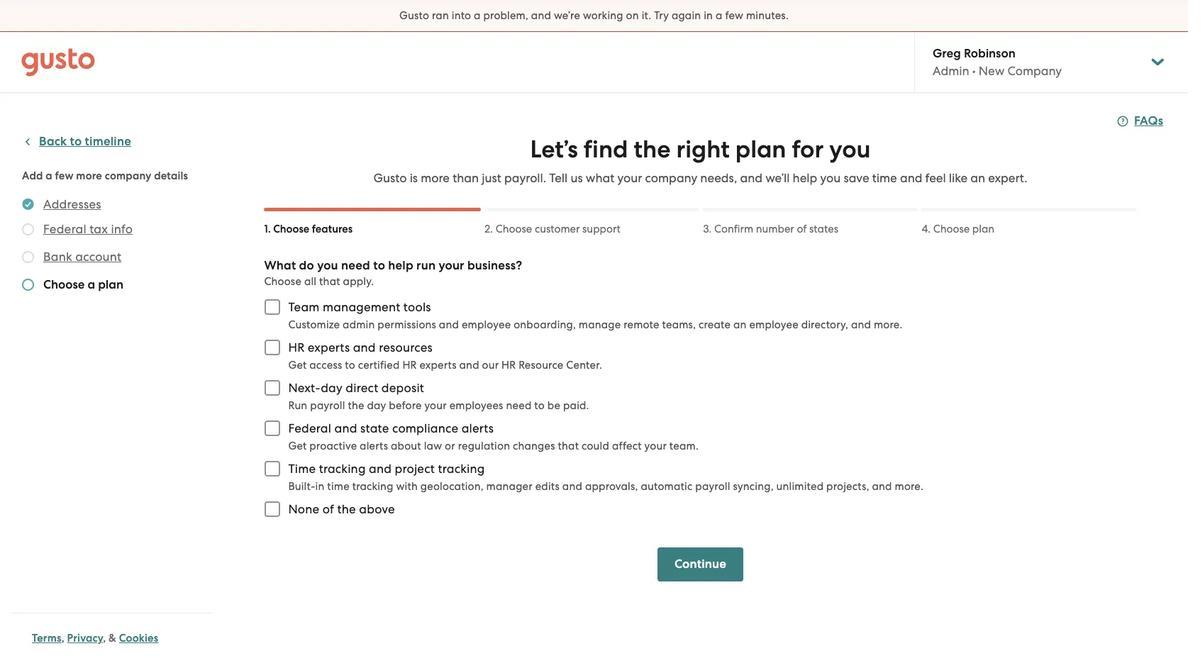 Task type: vqa. For each thing, say whether or not it's contained in the screenshot.
permissions
yes



Task type: locate. For each thing, give the bounding box(es) containing it.
geolocation,
[[421, 480, 484, 493]]

time up none of the above
[[327, 480, 350, 493]]

0 vertical spatial alerts
[[462, 421, 494, 436]]

1 employee from the left
[[462, 319, 511, 331]]

0 horizontal spatial time
[[327, 480, 350, 493]]

time right save
[[872, 171, 897, 185]]

to inside button
[[70, 134, 82, 149]]

to left be
[[534, 399, 545, 412]]

choose for choose a plan
[[43, 277, 85, 292]]

experts up access
[[308, 341, 350, 355]]

choose
[[273, 223, 309, 236], [496, 223, 532, 236], [933, 223, 970, 236], [264, 275, 302, 288], [43, 277, 85, 292]]

1 vertical spatial that
[[558, 440, 579, 453]]

minutes.
[[746, 9, 789, 22]]

choose up business?
[[496, 223, 532, 236]]

need inside what do you need to help run your business? choose all that apply.
[[341, 258, 370, 273]]

help left run
[[388, 258, 413, 273]]

edits
[[535, 480, 560, 493]]

payroll
[[310, 399, 345, 412], [695, 480, 730, 493]]

more.
[[874, 319, 903, 331], [895, 480, 924, 493]]

and left we're at the top of page
[[531, 9, 551, 22]]

0 horizontal spatial more
[[76, 170, 102, 182]]

addresses button
[[43, 196, 101, 213]]

0 horizontal spatial need
[[341, 258, 370, 273]]

get for federal
[[288, 440, 307, 453]]

federal down run on the bottom of page
[[288, 421, 331, 436]]

2 get from the top
[[288, 440, 307, 453]]

your
[[618, 171, 642, 185], [439, 258, 464, 273], [425, 399, 447, 412], [645, 440, 667, 453]]

of left states
[[797, 223, 807, 236]]

be
[[547, 399, 560, 412]]

1 horizontal spatial company
[[645, 171, 697, 185]]

0 horizontal spatial help
[[388, 258, 413, 273]]

check image down check icon
[[22, 279, 34, 291]]

robinson
[[964, 46, 1016, 61]]

tracking
[[319, 462, 366, 476], [438, 462, 485, 476], [352, 480, 393, 493]]

your inside let's find the right plan for you gusto is more than just payroll. tell us what your company needs, and we'll help you save time and feel like an expert.
[[618, 171, 642, 185]]

1 vertical spatial check image
[[22, 279, 34, 291]]

more inside let's find the right plan for you gusto is more than just payroll. tell us what your company needs, and we'll help you save time and feel like an expert.
[[421, 171, 450, 185]]

to
[[70, 134, 82, 149], [373, 258, 385, 273], [345, 359, 355, 372], [534, 399, 545, 412]]

1 horizontal spatial in
[[704, 9, 713, 22]]

back to timeline
[[39, 134, 131, 149]]

0 horizontal spatial an
[[733, 319, 747, 331]]

check image down circle check image
[[22, 223, 34, 236]]

automatic
[[641, 480, 693, 493]]

the left above on the bottom left
[[337, 502, 356, 516]]

choose down what
[[264, 275, 302, 288]]

unlimited
[[776, 480, 824, 493]]

1 vertical spatial day
[[367, 399, 386, 412]]

syncing,
[[733, 480, 774, 493]]

tracking up geolocation, on the bottom of the page
[[438, 462, 485, 476]]

1 vertical spatial gusto
[[373, 171, 407, 185]]

our
[[482, 359, 499, 372]]

in
[[704, 9, 713, 22], [315, 480, 325, 493]]

and right projects,
[[872, 480, 892, 493]]

federal down addresses button at the left top of the page
[[43, 222, 86, 236]]

states
[[809, 223, 838, 236]]

needs,
[[700, 171, 737, 185]]

paid.
[[563, 399, 589, 412]]

tracking down time tracking and project tracking on the bottom of page
[[352, 480, 393, 493]]

your left team.
[[645, 440, 667, 453]]

1 horizontal spatial experts
[[420, 359, 457, 372]]

all
[[304, 275, 317, 288]]

business?
[[467, 258, 522, 273]]

check image
[[22, 223, 34, 236], [22, 279, 34, 291]]

and left 'our'
[[459, 359, 479, 372]]

1 vertical spatial more.
[[895, 480, 924, 493]]

federal inside button
[[43, 222, 86, 236]]

your right the what
[[618, 171, 642, 185]]

plan
[[735, 135, 786, 164], [972, 223, 995, 236], [98, 277, 123, 292]]

apply.
[[343, 275, 374, 288]]

1 vertical spatial federal
[[288, 421, 331, 436]]

an right create
[[733, 319, 747, 331]]

1 horizontal spatial help
[[793, 171, 817, 185]]

1 horizontal spatial payroll
[[695, 480, 730, 493]]

2 vertical spatial plan
[[98, 277, 123, 292]]

details
[[154, 170, 188, 182]]

0 vertical spatial help
[[793, 171, 817, 185]]

1 horizontal spatial plan
[[735, 135, 786, 164]]

hr down resources
[[402, 359, 417, 372]]

1 vertical spatial help
[[388, 258, 413, 273]]

employees
[[450, 399, 503, 412]]

that right all
[[319, 275, 340, 288]]

federal for federal tax info
[[43, 222, 86, 236]]

0 horizontal spatial federal
[[43, 222, 86, 236]]

privacy
[[67, 632, 103, 645]]

1 horizontal spatial more
[[421, 171, 450, 185]]

help inside let's find the right plan for you gusto is more than just payroll. tell us what your company needs, and we'll help you save time and feel like an expert.
[[793, 171, 817, 185]]

team.
[[670, 440, 699, 453]]

you
[[830, 135, 871, 164], [820, 171, 841, 185], [317, 258, 338, 273]]

you right do
[[317, 258, 338, 273]]

next-
[[288, 381, 321, 395]]

company down timeline at the top of page
[[105, 170, 151, 182]]

day down access
[[321, 381, 343, 395]]

0 horizontal spatial that
[[319, 275, 340, 288]]

0 vertical spatial an
[[971, 171, 985, 185]]

few left minutes.
[[725, 9, 744, 22]]

2 horizontal spatial hr
[[502, 359, 516, 372]]

payroll left "syncing,"
[[695, 480, 730, 493]]

1 horizontal spatial few
[[725, 9, 744, 22]]

you up save
[[830, 135, 871, 164]]

1 check image from the top
[[22, 223, 34, 236]]

company
[[105, 170, 151, 182], [645, 171, 697, 185]]

employee left the directory,
[[749, 319, 799, 331]]

get
[[288, 359, 307, 372], [288, 440, 307, 453]]

2 vertical spatial the
[[337, 502, 356, 516]]

1 horizontal spatial an
[[971, 171, 985, 185]]

1 horizontal spatial employee
[[749, 319, 799, 331]]

a
[[474, 9, 481, 22], [716, 9, 723, 22], [46, 170, 52, 182], [88, 277, 95, 292]]

0 vertical spatial that
[[319, 275, 340, 288]]

your right run
[[439, 258, 464, 273]]

0 vertical spatial time
[[872, 171, 897, 185]]

1 horizontal spatial day
[[367, 399, 386, 412]]

Time tracking and project tracking checkbox
[[257, 453, 288, 485]]

confirm
[[714, 223, 753, 236]]

choose for choose customer support
[[496, 223, 532, 236]]

payroll.
[[504, 171, 546, 185]]

right
[[676, 135, 730, 164]]

2 vertical spatial you
[[317, 258, 338, 273]]

tell
[[549, 171, 568, 185]]

that inside what do you need to help run your business? choose all that apply.
[[319, 275, 340, 288]]

the for find
[[634, 135, 671, 164]]

federal tax info
[[43, 222, 133, 236]]

cookies button
[[119, 630, 158, 647]]

0 horizontal spatial in
[[315, 480, 325, 493]]

0 horizontal spatial ,
[[61, 632, 64, 645]]

0 vertical spatial plan
[[735, 135, 786, 164]]

few up addresses button at the left top of the page
[[55, 170, 73, 182]]

the
[[634, 135, 671, 164], [348, 399, 364, 412], [337, 502, 356, 516]]

alerts down the state
[[360, 440, 388, 453]]

0 vertical spatial the
[[634, 135, 671, 164]]

2 horizontal spatial plan
[[972, 223, 995, 236]]

bank account
[[43, 250, 122, 264]]

2 employee from the left
[[749, 319, 799, 331]]

and
[[531, 9, 551, 22], [740, 171, 763, 185], [900, 171, 923, 185], [439, 319, 459, 331], [851, 319, 871, 331], [353, 341, 376, 355], [459, 359, 479, 372], [334, 421, 357, 436], [369, 462, 392, 476], [562, 480, 582, 493], [872, 480, 892, 493]]

faqs button
[[1117, 113, 1164, 130]]

1 vertical spatial of
[[323, 502, 334, 516]]

hr right 'our'
[[502, 359, 516, 372]]

choose up what
[[273, 223, 309, 236]]

1 horizontal spatial time
[[872, 171, 897, 185]]

back
[[39, 134, 67, 149]]

0 vertical spatial payroll
[[310, 399, 345, 412]]

get for hr
[[288, 359, 307, 372]]

0 horizontal spatial day
[[321, 381, 343, 395]]

0 vertical spatial in
[[704, 9, 713, 22]]

experts down resources
[[420, 359, 457, 372]]

1 get from the top
[[288, 359, 307, 372]]

, left &
[[103, 632, 106, 645]]

plan down expert.
[[972, 223, 995, 236]]

in down time
[[315, 480, 325, 493]]

1 horizontal spatial need
[[506, 399, 532, 412]]

gusto left the ran in the left top of the page
[[399, 9, 429, 22]]

1 vertical spatial need
[[506, 399, 532, 412]]

choose for choose plan
[[933, 223, 970, 236]]

admin
[[933, 64, 969, 78]]

1 horizontal spatial federal
[[288, 421, 331, 436]]

, left privacy link
[[61, 632, 64, 645]]

to right the back
[[70, 134, 82, 149]]

timeline
[[85, 134, 131, 149]]

more. right projects,
[[895, 480, 924, 493]]

that left could on the bottom of page
[[558, 440, 579, 453]]

more. right the directory,
[[874, 319, 903, 331]]

need up 'apply.'
[[341, 258, 370, 273]]

1 horizontal spatial that
[[558, 440, 579, 453]]

day
[[321, 381, 343, 395], [367, 399, 386, 412]]

1 vertical spatial alerts
[[360, 440, 388, 453]]

more right is
[[421, 171, 450, 185]]

add
[[22, 170, 43, 182]]

you left save
[[820, 171, 841, 185]]

manager
[[486, 480, 533, 493]]

run payroll the day before your employees need to be paid.
[[288, 399, 589, 412]]

gusto left is
[[373, 171, 407, 185]]

0 horizontal spatial employee
[[462, 319, 511, 331]]

get up time
[[288, 440, 307, 453]]

a right 'into'
[[474, 9, 481, 22]]

feel
[[925, 171, 946, 185]]

help
[[793, 171, 817, 185], [388, 258, 413, 273]]

0 horizontal spatial few
[[55, 170, 73, 182]]

hr down customize
[[288, 341, 305, 355]]

&
[[109, 632, 116, 645]]

choose inside list
[[43, 277, 85, 292]]

need left be
[[506, 399, 532, 412]]

back to timeline button
[[22, 133, 131, 150]]

alerts up regulation
[[462, 421, 494, 436]]

choose down like
[[933, 223, 970, 236]]

support
[[582, 223, 621, 236]]

we're
[[554, 9, 580, 22]]

get up next-
[[288, 359, 307, 372]]

0 horizontal spatial payroll
[[310, 399, 345, 412]]

1 vertical spatial plan
[[972, 223, 995, 236]]

tools
[[404, 300, 431, 314]]

to up 'apply.'
[[373, 258, 385, 273]]

1 vertical spatial get
[[288, 440, 307, 453]]

expert.
[[988, 171, 1028, 185]]

the down next-day direct deposit
[[348, 399, 364, 412]]

employee up 'our'
[[462, 319, 511, 331]]

federal
[[43, 222, 86, 236], [288, 421, 331, 436]]

an right like
[[971, 171, 985, 185]]

the inside let's find the right plan for you gusto is more than just payroll. tell us what your company needs, and we'll help you save time and feel like an expert.
[[634, 135, 671, 164]]

the right find
[[634, 135, 671, 164]]

payroll down next-
[[310, 399, 345, 412]]

a right again
[[716, 9, 723, 22]]

resources
[[379, 341, 433, 355]]

1 horizontal spatial ,
[[103, 632, 106, 645]]

day up the state
[[367, 399, 386, 412]]

help right we'll
[[793, 171, 817, 185]]

0 horizontal spatial of
[[323, 502, 334, 516]]

0 horizontal spatial hr
[[288, 341, 305, 355]]

0 vertical spatial get
[[288, 359, 307, 372]]

in right again
[[704, 9, 713, 22]]

0 horizontal spatial experts
[[308, 341, 350, 355]]

a right add
[[46, 170, 52, 182]]

1 vertical spatial few
[[55, 170, 73, 182]]

experts
[[308, 341, 350, 355], [420, 359, 457, 372]]

1 vertical spatial payroll
[[695, 480, 730, 493]]

of right none
[[323, 502, 334, 516]]

0 vertical spatial of
[[797, 223, 807, 236]]

teams,
[[662, 319, 696, 331]]

plan down the account
[[98, 277, 123, 292]]

0 horizontal spatial plan
[[98, 277, 123, 292]]

an inside let's find the right plan for you gusto is more than just payroll. tell us what your company needs, and we'll help you save time and feel like an expert.
[[971, 171, 985, 185]]

plan up we'll
[[735, 135, 786, 164]]

0 vertical spatial need
[[341, 258, 370, 273]]

compliance
[[392, 421, 458, 436]]

affect
[[612, 440, 642, 453]]

0 vertical spatial federal
[[43, 222, 86, 236]]

federal and state compliance alerts
[[288, 421, 494, 436]]

or
[[445, 440, 455, 453]]

a down the account
[[88, 277, 95, 292]]

1 vertical spatial the
[[348, 399, 364, 412]]

1 vertical spatial time
[[327, 480, 350, 493]]

company down right
[[645, 171, 697, 185]]

choose down bank
[[43, 277, 85, 292]]

1 horizontal spatial of
[[797, 223, 807, 236]]

0 vertical spatial check image
[[22, 223, 34, 236]]

None of the above checkbox
[[257, 494, 288, 525]]

more up addresses button at the left top of the page
[[76, 170, 102, 182]]



Task type: describe. For each thing, give the bounding box(es) containing it.
customize admin permissions and employee onboarding, manage remote teams, create an employee directory, and more.
[[288, 319, 903, 331]]

to down hr experts and resources
[[345, 359, 355, 372]]

time
[[288, 462, 316, 476]]

certified
[[358, 359, 400, 372]]

projects,
[[827, 480, 869, 493]]

into
[[452, 9, 471, 22]]

plan inside list
[[98, 277, 123, 292]]

check image
[[22, 251, 34, 263]]

and up proactive
[[334, 421, 357, 436]]

time inside let's find the right plan for you gusto is more than just payroll. tell us what your company needs, and we'll help you save time and feel like an expert.
[[872, 171, 897, 185]]

resource
[[519, 359, 564, 372]]

ran
[[432, 9, 449, 22]]

plan inside let's find the right plan for you gusto is more than just payroll. tell us what your company needs, and we'll help you save time and feel like an expert.
[[735, 135, 786, 164]]

deposit
[[382, 381, 424, 395]]

features
[[312, 223, 353, 236]]

proactive
[[309, 440, 357, 453]]

federal tax info button
[[43, 221, 133, 238]]

none of the above
[[288, 502, 395, 516]]

circle check image
[[22, 196, 34, 213]]

customer
[[535, 223, 580, 236]]

0 vertical spatial gusto
[[399, 9, 429, 22]]

create
[[699, 319, 731, 331]]

team
[[288, 300, 320, 314]]

you inside what do you need to help run your business? choose all that apply.
[[317, 258, 338, 273]]

law
[[424, 440, 442, 453]]

it.
[[642, 9, 651, 22]]

let's
[[530, 135, 578, 164]]

direct
[[346, 381, 378, 395]]

again
[[672, 9, 701, 22]]

save
[[844, 171, 869, 185]]

a inside list
[[88, 277, 95, 292]]

directory,
[[801, 319, 848, 331]]

get proactive alerts about law or regulation changes that could affect your team.
[[288, 440, 699, 453]]

choose for choose features
[[273, 223, 309, 236]]

could
[[582, 440, 609, 453]]

next-day direct deposit
[[288, 381, 424, 395]]

1 horizontal spatial alerts
[[462, 421, 494, 436]]

get access to certified hr experts and our hr resource center.
[[288, 359, 602, 372]]

and right edits
[[562, 480, 582, 493]]

the for payroll
[[348, 399, 364, 412]]

greg
[[933, 46, 961, 61]]

0 horizontal spatial alerts
[[360, 440, 388, 453]]

to inside what do you need to help run your business? choose all that apply.
[[373, 258, 385, 273]]

choose a plan
[[43, 277, 123, 292]]

2 check image from the top
[[22, 279, 34, 291]]

choose inside what do you need to help run your business? choose all that apply.
[[264, 275, 302, 288]]

management
[[323, 300, 400, 314]]

1 vertical spatial in
[[315, 480, 325, 493]]

federal for federal and state compliance alerts
[[288, 421, 331, 436]]

confirm number of states
[[714, 223, 838, 236]]

onboarding,
[[514, 319, 576, 331]]

find
[[584, 135, 628, 164]]

choose a plan list
[[22, 196, 207, 297]]

tracking down proactive
[[319, 462, 366, 476]]

center.
[[566, 359, 602, 372]]

like
[[949, 171, 968, 185]]

0 vertical spatial day
[[321, 381, 343, 395]]

just
[[482, 171, 501, 185]]

Federal and state compliance alerts checkbox
[[257, 413, 288, 444]]

project
[[395, 462, 435, 476]]

is
[[410, 171, 418, 185]]

on
[[626, 9, 639, 22]]

0 vertical spatial you
[[830, 135, 871, 164]]

run
[[416, 258, 436, 273]]

state
[[360, 421, 389, 436]]

home image
[[21, 48, 95, 76]]

customize
[[288, 319, 340, 331]]

terms link
[[32, 632, 61, 645]]

Team management tools checkbox
[[257, 292, 288, 323]]

manage
[[579, 319, 621, 331]]

admin
[[343, 319, 375, 331]]

gusto inside let's find the right plan for you gusto is more than just payroll. tell us what your company needs, and we'll help you save time and feel like an expert.
[[373, 171, 407, 185]]

we'll
[[766, 171, 790, 185]]

terms
[[32, 632, 61, 645]]

with
[[396, 480, 418, 493]]

about
[[391, 440, 421, 453]]

0 vertical spatial few
[[725, 9, 744, 22]]

and up the get access to certified hr experts and our hr resource center.
[[439, 319, 459, 331]]

choose features
[[273, 223, 353, 236]]

and left feel
[[900, 171, 923, 185]]

company
[[1008, 64, 1062, 78]]

continue
[[675, 557, 726, 572]]

1 horizontal spatial hr
[[402, 359, 417, 372]]

2 , from the left
[[103, 632, 106, 645]]

built-in time tracking with geolocation, manager edits and approvals, automatic payroll syncing, unlimited projects, and more.
[[288, 480, 924, 493]]

and down about
[[369, 462, 392, 476]]

HR experts and resources checkbox
[[257, 332, 288, 363]]

choose customer support
[[496, 223, 621, 236]]

greg robinson admin • new company
[[933, 46, 1062, 78]]

and left we'll
[[740, 171, 763, 185]]

changes
[[513, 440, 555, 453]]

privacy link
[[67, 632, 103, 645]]

team management tools
[[288, 300, 431, 314]]

terms , privacy , & cookies
[[32, 632, 158, 645]]

0 vertical spatial more.
[[874, 319, 903, 331]]

and right the directory,
[[851, 319, 871, 331]]

your inside what do you need to help run your business? choose all that apply.
[[439, 258, 464, 273]]

•
[[972, 64, 976, 78]]

1 vertical spatial experts
[[420, 359, 457, 372]]

gusto ran into a problem, and we're working on it. try again in a few minutes.
[[399, 9, 789, 22]]

1 , from the left
[[61, 632, 64, 645]]

your up "compliance"
[[425, 399, 447, 412]]

continue button
[[658, 548, 743, 582]]

new
[[979, 64, 1005, 78]]

0 horizontal spatial company
[[105, 170, 151, 182]]

1 vertical spatial you
[[820, 171, 841, 185]]

try
[[654, 9, 669, 22]]

the for of
[[337, 502, 356, 516]]

0 vertical spatial experts
[[308, 341, 350, 355]]

cookies
[[119, 632, 158, 645]]

help inside what do you need to help run your business? choose all that apply.
[[388, 258, 413, 273]]

what do you need to help run your business? choose all that apply.
[[264, 258, 522, 288]]

and up certified
[[353, 341, 376, 355]]

than
[[453, 171, 479, 185]]

working
[[583, 9, 623, 22]]

above
[[359, 502, 395, 516]]

approvals,
[[585, 480, 638, 493]]

Next-day direct deposit checkbox
[[257, 372, 288, 404]]

what
[[586, 171, 615, 185]]

info
[[111, 222, 133, 236]]

add a few more company details
[[22, 170, 188, 182]]

tax
[[89, 222, 108, 236]]

access
[[309, 359, 342, 372]]

faqs
[[1134, 114, 1164, 128]]

1 vertical spatial an
[[733, 319, 747, 331]]

company inside let's find the right plan for you gusto is more than just payroll. tell us what your company needs, and we'll help you save time and feel like an expert.
[[645, 171, 697, 185]]

bank account button
[[43, 248, 122, 265]]

us
[[571, 171, 583, 185]]



